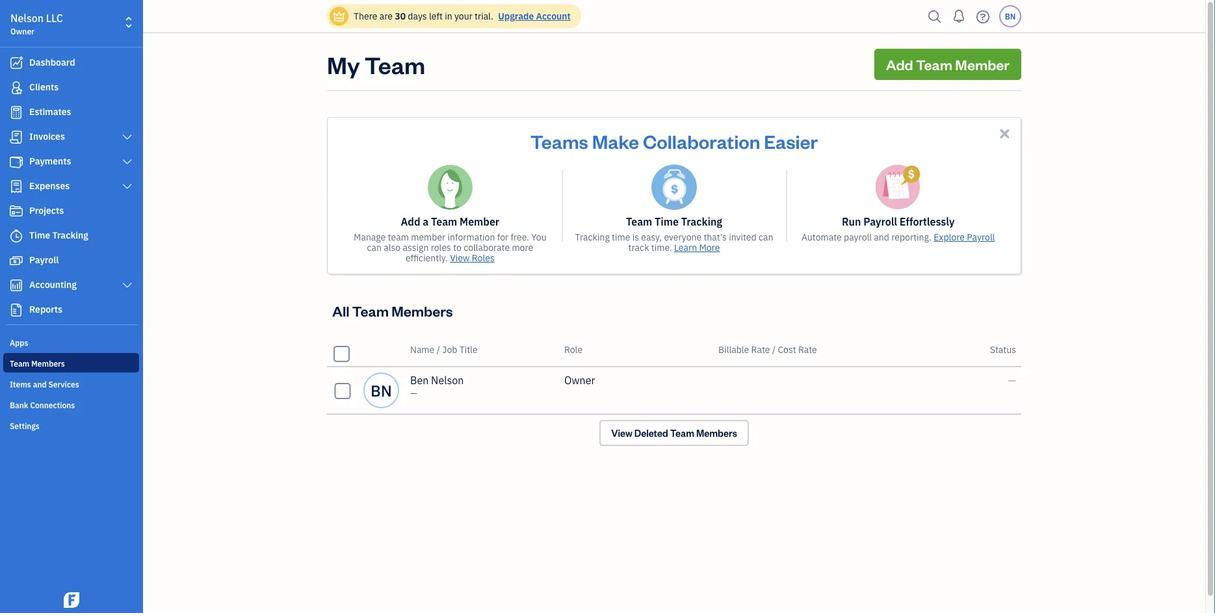 Task type: describe. For each thing, give the bounding box(es) containing it.
member
[[411, 231, 446, 243]]

bn inside dropdown button
[[1006, 11, 1016, 21]]

run
[[842, 215, 862, 229]]

title
[[460, 344, 478, 356]]

name
[[410, 344, 435, 356]]

1 / from the left
[[437, 344, 440, 356]]

apps
[[10, 338, 28, 348]]

chevron large down image for accounting
[[121, 280, 133, 291]]

projects
[[29, 205, 64, 217]]

dashboard link
[[3, 51, 139, 75]]

billable
[[719, 344, 750, 356]]

nelson llc owner
[[10, 11, 63, 36]]

role
[[565, 344, 583, 356]]

a
[[423, 215, 429, 229]]

are
[[380, 10, 393, 22]]

time.
[[652, 242, 672, 254]]

reports link
[[3, 299, 139, 322]]

services
[[48, 379, 79, 390]]

notifications image
[[949, 3, 970, 29]]

invoices link
[[3, 126, 139, 149]]

expense image
[[8, 180, 24, 193]]

bank
[[10, 400, 28, 410]]

team time tracking image
[[652, 165, 697, 210]]

items
[[10, 379, 31, 390]]

1 rate from the left
[[752, 344, 771, 356]]

1 vertical spatial member
[[460, 215, 500, 229]]

accounting link
[[3, 274, 139, 297]]

explore
[[934, 231, 965, 243]]

my
[[327, 49, 360, 80]]

automate
[[802, 231, 842, 243]]

connections
[[30, 400, 75, 410]]

llc
[[46, 11, 63, 25]]

you
[[532, 231, 547, 243]]

clients
[[29, 81, 59, 93]]

add a team member
[[401, 215, 500, 229]]

nelson inside ben nelson —
[[431, 374, 464, 387]]

information
[[448, 231, 495, 243]]

team right deleted
[[671, 427, 695, 439]]

project image
[[8, 205, 24, 218]]

run payroll effortlessly automate payroll and reporting. explore payroll
[[802, 215, 996, 243]]

projects link
[[3, 200, 139, 223]]

manage team member information for free. you can also assign roles to collaborate more efficiently.
[[354, 231, 547, 264]]

freshbooks image
[[61, 593, 82, 608]]

add for add a team member
[[401, 215, 421, 229]]

1 vertical spatial bn
[[371, 381, 392, 401]]

estimates link
[[3, 101, 139, 124]]

billable rate / cost rate
[[719, 344, 818, 356]]

make
[[592, 129, 640, 153]]

30
[[395, 10, 406, 22]]

team right all
[[352, 302, 389, 320]]

chevron large down image for payments
[[121, 157, 133, 167]]

payroll inside main element
[[29, 254, 59, 266]]

effortlessly
[[900, 215, 955, 229]]

teams
[[531, 129, 589, 153]]

tracking time is easy, everyone that's invited can track time.
[[575, 231, 774, 254]]

there are 30 days left in your trial. upgrade account
[[354, 10, 571, 22]]

add team member button
[[875, 49, 1022, 80]]

dashboard image
[[8, 57, 24, 70]]

clients link
[[3, 76, 139, 100]]

your
[[455, 10, 473, 22]]

team members
[[10, 358, 65, 369]]

name / job title
[[410, 344, 478, 356]]

chart image
[[8, 279, 24, 292]]

view deleted team members
[[612, 427, 738, 439]]

also
[[384, 242, 401, 254]]

team right a on the left top
[[431, 215, 458, 229]]

left
[[429, 10, 443, 22]]

add team member
[[887, 55, 1010, 74]]

2 rate from the left
[[799, 344, 818, 356]]

efficiently.
[[406, 252, 448, 264]]

roles
[[431, 242, 451, 254]]

deleted
[[635, 427, 669, 439]]

accounting
[[29, 279, 77, 291]]

job
[[443, 344, 458, 356]]

team members link
[[3, 353, 139, 373]]

to
[[454, 242, 462, 254]]

manage
[[354, 231, 386, 243]]

2 vertical spatial members
[[697, 427, 738, 439]]

reporting.
[[892, 231, 932, 243]]

reports
[[29, 303, 62, 316]]

items and services link
[[3, 374, 139, 394]]

account
[[536, 10, 571, 22]]

expenses
[[29, 180, 70, 192]]

close image
[[998, 126, 1013, 141]]

search image
[[925, 7, 946, 26]]

upgrade account link
[[496, 10, 571, 22]]

payments link
[[3, 150, 139, 174]]



Task type: locate. For each thing, give the bounding box(es) containing it.
my team
[[327, 49, 426, 80]]

3 chevron large down image from the top
[[121, 182, 133, 192]]

ben nelson —
[[410, 374, 464, 399]]

team time tracking
[[626, 215, 723, 229]]

owner
[[10, 26, 34, 36], [565, 374, 595, 387]]

expenses link
[[3, 175, 139, 198]]

1 vertical spatial time
[[29, 229, 50, 241]]

1 vertical spatial add
[[401, 215, 421, 229]]

payroll up payroll
[[864, 215, 898, 229]]

add a team member image
[[428, 165, 473, 210]]

— down name
[[410, 387, 418, 399]]

client image
[[8, 81, 24, 94]]

0 vertical spatial nelson
[[10, 11, 44, 25]]

learn more
[[675, 242, 720, 254]]

all
[[332, 302, 350, 320]]

/ left cost
[[773, 344, 776, 356]]

1 horizontal spatial payroll
[[864, 215, 898, 229]]

0 vertical spatial and
[[875, 231, 890, 243]]

more
[[512, 242, 534, 254]]

estimate image
[[8, 106, 24, 119]]

team down apps
[[10, 358, 29, 369]]

apps link
[[3, 332, 139, 352]]

payroll link
[[3, 249, 139, 273]]

—
[[1009, 374, 1017, 387], [410, 387, 418, 399]]

rate right cost
[[799, 344, 818, 356]]

track
[[629, 242, 650, 254]]

0 horizontal spatial time
[[29, 229, 50, 241]]

0 vertical spatial add
[[887, 55, 914, 74]]

0 vertical spatial member
[[956, 55, 1010, 74]]

go to help image
[[973, 7, 994, 26]]

bank connections link
[[3, 395, 139, 414]]

status
[[991, 344, 1017, 356]]

chevron large down image
[[121, 132, 133, 142], [121, 157, 133, 167], [121, 182, 133, 192], [121, 280, 133, 291]]

0 horizontal spatial /
[[437, 344, 440, 356]]

time right timer image
[[29, 229, 50, 241]]

1 horizontal spatial and
[[875, 231, 890, 243]]

crown image
[[332, 9, 346, 23]]

0 horizontal spatial —
[[410, 387, 418, 399]]

1 horizontal spatial time
[[655, 215, 679, 229]]

0 horizontal spatial nelson
[[10, 11, 44, 25]]

1 vertical spatial and
[[33, 379, 47, 390]]

free.
[[511, 231, 529, 243]]

bn right go to help icon
[[1006, 11, 1016, 21]]

owner down the role
[[565, 374, 595, 387]]

chevron large down image up projects link
[[121, 182, 133, 192]]

and
[[875, 231, 890, 243], [33, 379, 47, 390]]

view left roles
[[450, 252, 470, 264]]

0 horizontal spatial payroll
[[29, 254, 59, 266]]

learn
[[675, 242, 697, 254]]

1 horizontal spatial members
[[392, 302, 453, 320]]

0 horizontal spatial owner
[[10, 26, 34, 36]]

that's
[[704, 231, 727, 243]]

0 vertical spatial owner
[[10, 26, 34, 36]]

owner up dashboard 'icon'
[[10, 26, 34, 36]]

nelson right the ben
[[431, 374, 464, 387]]

time tracking link
[[3, 224, 139, 248]]

nelson left llc
[[10, 11, 44, 25]]

add
[[887, 55, 914, 74], [401, 215, 421, 229]]

trial.
[[475, 10, 494, 22]]

owner inside nelson llc owner
[[10, 26, 34, 36]]

view
[[450, 252, 470, 264], [612, 427, 633, 439]]

0 vertical spatial time
[[655, 215, 679, 229]]

tracking down projects link
[[52, 229, 88, 241]]

view for view roles
[[450, 252, 470, 264]]

and inside items and services link
[[33, 379, 47, 390]]

1 horizontal spatial nelson
[[431, 374, 464, 387]]

team inside button
[[917, 55, 953, 74]]

2 vertical spatial payroll
[[29, 254, 59, 266]]

1 horizontal spatial /
[[773, 344, 776, 356]]

2 horizontal spatial tracking
[[682, 215, 723, 229]]

add for add team member
[[887, 55, 914, 74]]

view roles
[[450, 252, 495, 264]]

1 horizontal spatial bn
[[1006, 11, 1016, 21]]

tracking
[[682, 215, 723, 229], [52, 229, 88, 241], [575, 231, 610, 243]]

— inside ben nelson —
[[410, 387, 418, 399]]

team
[[365, 49, 426, 80], [917, 55, 953, 74], [431, 215, 458, 229], [626, 215, 653, 229], [352, 302, 389, 320], [10, 358, 29, 369], [671, 427, 695, 439]]

rate left cost
[[752, 344, 771, 356]]

member down go to help icon
[[956, 55, 1010, 74]]

1 vertical spatial payroll
[[968, 231, 996, 243]]

members inside main element
[[31, 358, 65, 369]]

report image
[[8, 304, 24, 317]]

0 horizontal spatial view
[[450, 252, 470, 264]]

upgrade
[[498, 10, 534, 22]]

tracking inside main element
[[52, 229, 88, 241]]

can left also
[[367, 242, 382, 254]]

1 horizontal spatial —
[[1009, 374, 1017, 387]]

settings link
[[3, 416, 139, 435]]

chevron large down image inside payments link
[[121, 157, 133, 167]]

more
[[700, 242, 720, 254]]

invoice image
[[8, 131, 24, 144]]

collaboration
[[643, 129, 761, 153]]

— down status
[[1009, 374, 1017, 387]]

member inside "add team member" button
[[956, 55, 1010, 74]]

0 vertical spatial members
[[392, 302, 453, 320]]

members
[[392, 302, 453, 320], [31, 358, 65, 369], [697, 427, 738, 439]]

tracking inside tracking time is easy, everyone that's invited can track time.
[[575, 231, 610, 243]]

2 horizontal spatial payroll
[[968, 231, 996, 243]]

ben
[[410, 374, 429, 387]]

teams make collaboration easier
[[531, 129, 818, 153]]

main element
[[0, 0, 176, 613]]

0 horizontal spatial members
[[31, 358, 65, 369]]

all team members
[[332, 302, 453, 320]]

0 vertical spatial bn
[[1006, 11, 1016, 21]]

view deleted team members link
[[600, 420, 749, 446]]

easier
[[764, 129, 818, 153]]

1 horizontal spatial rate
[[799, 344, 818, 356]]

everyone
[[664, 231, 702, 243]]

in
[[445, 10, 453, 22]]

time
[[655, 215, 679, 229], [29, 229, 50, 241]]

rate
[[752, 344, 771, 356], [799, 344, 818, 356]]

invited
[[729, 231, 757, 243]]

member
[[956, 55, 1010, 74], [460, 215, 500, 229]]

for
[[497, 231, 509, 243]]

4 chevron large down image from the top
[[121, 280, 133, 291]]

invoices
[[29, 130, 65, 142]]

time up easy,
[[655, 215, 679, 229]]

can inside tracking time is easy, everyone that's invited can track time.
[[759, 231, 774, 243]]

run payroll effortlessly image
[[876, 165, 922, 210]]

1 chevron large down image from the top
[[121, 132, 133, 142]]

1 vertical spatial members
[[31, 358, 65, 369]]

2 horizontal spatial members
[[697, 427, 738, 439]]

tracking up that's
[[682, 215, 723, 229]]

days
[[408, 10, 427, 22]]

1 vertical spatial view
[[612, 427, 633, 439]]

and inside the run payroll effortlessly automate payroll and reporting. explore payroll
[[875, 231, 890, 243]]

can for team time tracking
[[759, 231, 774, 243]]

can right invited
[[759, 231, 774, 243]]

0 horizontal spatial rate
[[752, 344, 771, 356]]

/ left job
[[437, 344, 440, 356]]

1 horizontal spatial can
[[759, 231, 774, 243]]

bank connections
[[10, 400, 75, 410]]

can inside manage team member information for free. you can also assign roles to collaborate more efficiently.
[[367, 242, 382, 254]]

chevron large down image up payments link
[[121, 132, 133, 142]]

0 horizontal spatial can
[[367, 242, 382, 254]]

time tracking
[[29, 229, 88, 241]]

cost
[[778, 344, 797, 356]]

team down the 30
[[365, 49, 426, 80]]

1 horizontal spatial add
[[887, 55, 914, 74]]

0 horizontal spatial tracking
[[52, 229, 88, 241]]

dashboard
[[29, 56, 75, 68]]

roles
[[472, 252, 495, 264]]

chevron large down image for expenses
[[121, 182, 133, 192]]

view left deleted
[[612, 427, 633, 439]]

nelson inside nelson llc owner
[[10, 11, 44, 25]]

1 horizontal spatial view
[[612, 427, 633, 439]]

team down search "icon"
[[917, 55, 953, 74]]

payroll up accounting
[[29, 254, 59, 266]]

1 horizontal spatial member
[[956, 55, 1010, 74]]

0 vertical spatial view
[[450, 252, 470, 264]]

there
[[354, 10, 378, 22]]

member up information
[[460, 215, 500, 229]]

payments
[[29, 155, 71, 167]]

chevron large down image inside expenses link
[[121, 182, 133, 192]]

collaborate
[[464, 242, 510, 254]]

1 vertical spatial owner
[[565, 374, 595, 387]]

assign
[[403, 242, 429, 254]]

tracking left the time
[[575, 231, 610, 243]]

estimates
[[29, 106, 71, 118]]

0 horizontal spatial member
[[460, 215, 500, 229]]

0 horizontal spatial and
[[33, 379, 47, 390]]

and right items
[[33, 379, 47, 390]]

0 horizontal spatial bn
[[371, 381, 392, 401]]

bn left the ben
[[371, 381, 392, 401]]

can for add a team member
[[367, 242, 382, 254]]

payment image
[[8, 155, 24, 168]]

1 horizontal spatial tracking
[[575, 231, 610, 243]]

chevron large down image for invoices
[[121, 132, 133, 142]]

settings
[[10, 421, 40, 431]]

bn
[[1006, 11, 1016, 21], [371, 381, 392, 401]]

0 vertical spatial payroll
[[864, 215, 898, 229]]

0 horizontal spatial add
[[401, 215, 421, 229]]

easy,
[[642, 231, 662, 243]]

time inside main element
[[29, 229, 50, 241]]

items and services
[[10, 379, 79, 390]]

1 vertical spatial nelson
[[431, 374, 464, 387]]

payroll right explore
[[968, 231, 996, 243]]

chevron large down image down payroll link
[[121, 280, 133, 291]]

add inside "add team member" button
[[887, 55, 914, 74]]

view for view deleted team members
[[612, 427, 633, 439]]

payroll
[[864, 215, 898, 229], [968, 231, 996, 243], [29, 254, 59, 266]]

timer image
[[8, 230, 24, 243]]

team inside main element
[[10, 358, 29, 369]]

2 / from the left
[[773, 344, 776, 356]]

chevron large down image up expenses link
[[121, 157, 133, 167]]

bn button
[[1000, 5, 1022, 27]]

time
[[612, 231, 631, 243]]

is
[[633, 231, 640, 243]]

and right payroll
[[875, 231, 890, 243]]

2 chevron large down image from the top
[[121, 157, 133, 167]]

can
[[759, 231, 774, 243], [367, 242, 382, 254]]

1 horizontal spatial owner
[[565, 374, 595, 387]]

money image
[[8, 254, 24, 267]]

team up is
[[626, 215, 653, 229]]



Task type: vqa. For each thing, say whether or not it's contained in the screenshot.
The You
yes



